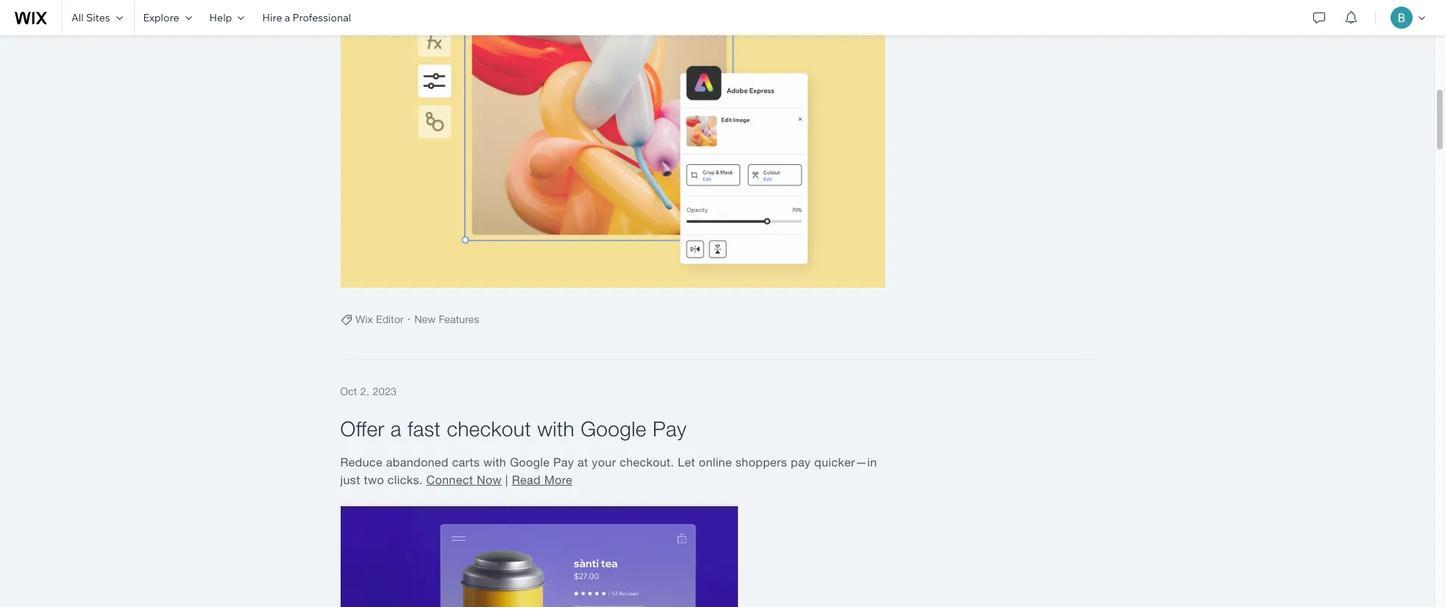 Task type: locate. For each thing, give the bounding box(es) containing it.
hire a professional
[[262, 11, 351, 24]]

help
[[209, 11, 232, 24]]

hire a professional link
[[253, 0, 360, 35]]

sites
[[86, 11, 110, 24]]



Task type: describe. For each thing, give the bounding box(es) containing it.
hire
[[262, 11, 282, 24]]

all sites
[[71, 11, 110, 24]]

explore
[[143, 11, 179, 24]]

professional
[[292, 11, 351, 24]]

help button
[[201, 0, 253, 35]]

a
[[285, 11, 290, 24]]

all
[[71, 11, 84, 24]]



Task type: vqa. For each thing, say whether or not it's contained in the screenshot.
Setup
no



